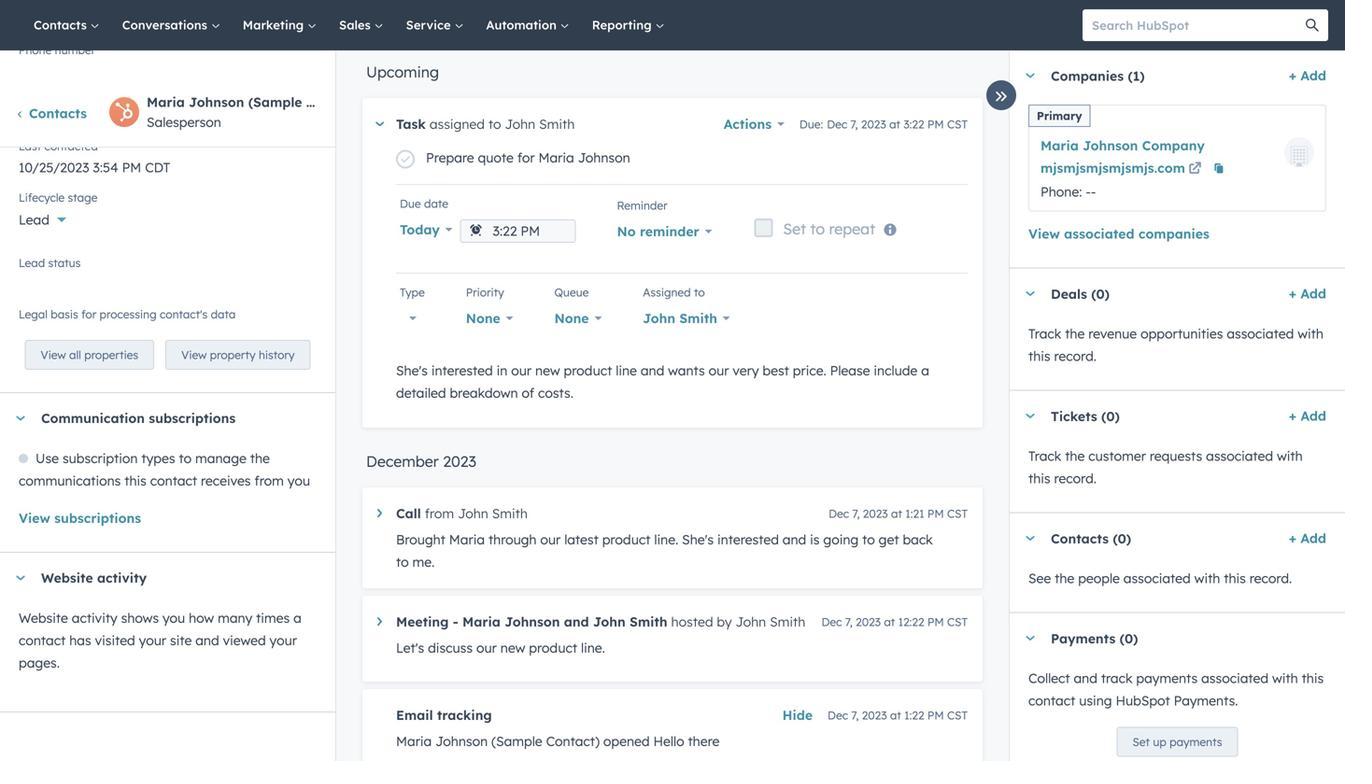 Task type: describe. For each thing, give the bounding box(es) containing it.
no
[[617, 223, 636, 240]]

this for collect and track payments associated with this contact using hubspot payments.
[[1302, 670, 1324, 687]]

due: dec 7, 2023 at 3:22 pm cst
[[800, 117, 968, 131]]

to up john smith 'popup button'
[[694, 285, 705, 299]]

due
[[400, 197, 421, 211]]

contact's
[[160, 307, 208, 321]]

1:21
[[906, 507, 925, 521]]

of
[[522, 385, 534, 401]]

see the people associated with this record.
[[1029, 570, 1292, 587]]

maria johnson company
[[1041, 137, 1205, 154]]

john right call
[[458, 505, 489, 522]]

product for new
[[564, 362, 612, 379]]

website activity button
[[0, 553, 317, 603]]

the for track the revenue opportunities associated with this record.
[[1065, 326, 1085, 342]]

1 vertical spatial line.
[[581, 640, 605, 656]]

actions button
[[724, 111, 785, 137]]

2023 for dec 7, 2023 at 1:21 pm cst
[[863, 507, 888, 521]]

john left hosted
[[593, 614, 626, 630]]

johnson for maria johnson (sample contact) salesperson
[[189, 94, 244, 110]]

pm for 12:22
[[928, 615, 944, 629]]

actions
[[724, 116, 772, 132]]

and inside brought maria through our latest product line. she's interested and is going to get back to me.
[[783, 531, 807, 548]]

she's inside brought maria through our latest product line. she's interested and is going to get back to me.
[[682, 531, 714, 548]]

how
[[189, 610, 214, 626]]

caret image for see the people associated with this record.
[[1025, 536, 1036, 541]]

payments
[[1051, 630, 1116, 647]]

maria inside email tracking element
[[396, 733, 432, 750]]

website activity shows you how many times a contact has visited your site and viewed your pages.
[[19, 610, 302, 671]]

call from john smith
[[396, 505, 528, 522]]

7, for dec 7, 2023 at 12:22 pm cst
[[845, 615, 853, 629]]

lead for lead
[[19, 212, 49, 228]]

caret image for track the revenue opportunities associated with this record.
[[1025, 292, 1036, 296]]

payments (0)
[[1051, 630, 1138, 647]]

companies (1) button
[[1010, 50, 1282, 101]]

and up let's discuss our new product line.
[[564, 614, 589, 630]]

pm for 1:21
[[928, 507, 944, 521]]

view for view property history
[[181, 348, 207, 362]]

assigned
[[430, 116, 485, 132]]

a inside she's interested in our new product line and wants our very best price. please include a detailed breakdown of costs.
[[921, 362, 930, 379]]

people
[[1078, 570, 1120, 587]]

cst for dec 7, 2023 at 1:21 pm cst
[[947, 507, 968, 521]]

1 add from the top
[[1301, 67, 1327, 84]]

due date element
[[460, 219, 576, 243]]

communication subscriptions
[[41, 410, 236, 427]]

at for 1:22
[[890, 709, 901, 723]]

due date
[[400, 197, 449, 211]]

conversations link
[[111, 0, 232, 50]]

+ add button for track the customer requests associated with this record.
[[1289, 405, 1327, 427]]

at for 1:21
[[891, 507, 902, 521]]

+ for track the customer requests associated with this record.
[[1289, 408, 1297, 424]]

2 your from the left
[[270, 632, 297, 649]]

our right discuss
[[476, 640, 497, 656]]

mjsmjsmjsmjsmjs.com
[[1041, 160, 1186, 176]]

meeting - maria johnson and john smith hosted by john smith
[[396, 614, 806, 630]]

search button
[[1297, 9, 1329, 41]]

payments.
[[1174, 693, 1238, 709]]

quote
[[478, 149, 514, 166]]

deals (0) button
[[1010, 269, 1282, 319]]

view subscriptions button
[[19, 507, 141, 530]]

add for track the customer requests associated with this record.
[[1301, 408, 1327, 424]]

prepare quote for maria johnson button
[[426, 147, 953, 169]]

a inside 'website activity shows you how many times a contact has visited your site and viewed your pages.'
[[294, 610, 302, 626]]

caret image for communication subscriptions
[[15, 416, 26, 421]]

task
[[396, 116, 426, 132]]

HH:MM text field
[[460, 219, 576, 243]]

costs.
[[538, 385, 574, 401]]

website for website activity
[[41, 570, 93, 586]]

manage
[[195, 450, 247, 466]]

by
[[717, 614, 732, 630]]

(0) for payments (0)
[[1120, 630, 1138, 647]]

set for set to repeat
[[783, 219, 806, 238]]

caret image left task
[[376, 122, 384, 126]]

none button for priority
[[466, 305, 513, 332]]

maria inside brought maria through our latest product line. she's interested and is going to get back to me.
[[449, 531, 485, 548]]

view for view all properties
[[41, 348, 66, 362]]

and inside 'website activity shows you how many times a contact has visited your site and viewed your pages.'
[[196, 632, 219, 649]]

johnson for maria johnson (sample contact) opened hello there
[[436, 733, 488, 750]]

due:
[[800, 117, 823, 131]]

hello
[[654, 733, 684, 750]]

she's inside she's interested in our new product line and wants our very best price. please include a detailed breakdown of costs.
[[396, 362, 428, 379]]

maria johnson (sample contact) opened hello there
[[396, 733, 720, 750]]

see
[[1029, 570, 1051, 587]]

johnson up let's discuss our new product line.
[[505, 614, 560, 630]]

basis
[[51, 307, 78, 321]]

(0) for deals (0)
[[1091, 286, 1110, 302]]

contacts (0)
[[1051, 530, 1132, 547]]

prepare
[[426, 149, 474, 166]]

dec right the due:
[[827, 117, 848, 131]]

at for 12:22
[[884, 615, 895, 629]]

johnson for maria johnson company
[[1083, 137, 1138, 154]]

revenue
[[1089, 326, 1137, 342]]

7, for dec 7, 2023 at 1:21 pm cst
[[853, 507, 860, 521]]

times
[[256, 610, 290, 626]]

Search HubSpot search field
[[1083, 9, 1312, 41]]

0 vertical spatial contacts
[[34, 17, 90, 33]]

december
[[366, 452, 439, 471]]

none button for queue
[[555, 305, 602, 332]]

2023 for dec 7, 2023 at 1:22 pm cst
[[862, 709, 887, 723]]

phone
[[19, 43, 52, 57]]

communication subscriptions button
[[0, 393, 309, 444]]

to left repeat
[[811, 219, 825, 238]]

pages.
[[19, 655, 60, 671]]

email tracking element
[[363, 689, 983, 761]]

track the revenue opportunities associated with this record.
[[1029, 326, 1324, 364]]

Phone number text field
[[19, 40, 317, 77]]

+ add button for see the people associated with this record.
[[1289, 527, 1327, 550]]

breakdown
[[450, 385, 518, 401]]

record. for customer
[[1054, 470, 1097, 487]]

property
[[210, 348, 256, 362]]

communications
[[19, 473, 121, 489]]

get
[[879, 531, 899, 548]]

0 vertical spatial contacts link
[[22, 0, 111, 50]]

this inside use subscription types to manage the communications this contact receives from you
[[125, 473, 147, 489]]

website for website activity shows you how many times a contact has visited your site and viewed your pages.
[[19, 610, 68, 626]]

our left very
[[709, 362, 729, 379]]

subscription
[[63, 450, 138, 466]]

line
[[616, 362, 637, 379]]

our right in
[[511, 362, 532, 379]]

maria inside button
[[539, 149, 574, 166]]

smith up through
[[492, 505, 528, 522]]

reminder
[[617, 198, 668, 212]]

automation link
[[475, 0, 581, 50]]

has
[[69, 632, 91, 649]]

caret image left call
[[377, 509, 382, 518]]

contact) for opened
[[546, 733, 600, 750]]

companies
[[1139, 226, 1210, 242]]

with for track the customer requests associated with this record.
[[1277, 448, 1303, 464]]

dec 7, 2023 at 1:22 pm cst
[[828, 709, 968, 723]]

marketing
[[243, 17, 307, 33]]

set to repeat
[[783, 219, 875, 238]]

the for see the people associated with this record.
[[1055, 570, 1075, 587]]

let's
[[396, 640, 424, 656]]

up
[[1153, 735, 1167, 749]]

john up prepare quote for maria johnson
[[505, 116, 536, 132]]

to inside use subscription types to manage the communications this contact receives from you
[[179, 450, 192, 466]]

- down mjsmjsmjsmjsmjs.com
[[1091, 184, 1096, 200]]

2023 left 3:22 at the right top of the page
[[861, 117, 886, 131]]

date
[[424, 197, 449, 211]]

payments (0) button
[[1010, 613, 1319, 664]]

owner
[[64, 102, 96, 116]]

caret image left meeting
[[377, 617, 382, 626]]

use
[[36, 450, 59, 466]]

smith left hosted
[[630, 614, 668, 630]]

visited
[[95, 632, 135, 649]]

last contacted
[[19, 139, 98, 153]]

companies (1)
[[1051, 68, 1145, 84]]

and inside she's interested in our new product line and wants our very best price. please include a detailed breakdown of costs.
[[641, 362, 665, 379]]

she's interested in our new product line and wants our very best price. please include a detailed breakdown of costs.
[[396, 362, 930, 401]]

service
[[406, 17, 454, 33]]

track for track the revenue opportunities associated with this record.
[[1029, 326, 1062, 342]]

1 cst from the top
[[947, 117, 968, 131]]

lifecycle
[[19, 191, 65, 205]]

assigned
[[643, 285, 691, 299]]

2023 for dec 7, 2023 at 12:22 pm cst
[[856, 615, 881, 629]]

site
[[170, 632, 192, 649]]

7, for dec 7, 2023 at 1:22 pm cst
[[852, 709, 859, 723]]

going
[[824, 531, 859, 548]]

tickets (0) button
[[1010, 391, 1282, 441]]

contacted
[[44, 139, 98, 153]]

maria up let's discuss our new product line.
[[463, 614, 501, 630]]

add for track the revenue opportunities associated with this record.
[[1301, 285, 1327, 302]]

view for view subscriptions
[[19, 510, 50, 526]]

track
[[1101, 670, 1133, 687]]



Task type: locate. For each thing, give the bounding box(es) containing it.
smith inside 'popup button'
[[680, 310, 718, 326]]

+ add for track the customer requests associated with this record.
[[1289, 408, 1327, 424]]

mjsmjsmjsmjsmjs.com link
[[1041, 157, 1205, 181]]

dec right hide button
[[828, 709, 848, 723]]

john
[[505, 116, 536, 132], [643, 310, 676, 326], [458, 505, 489, 522], [593, 614, 626, 630], [736, 614, 766, 630]]

the right the manage
[[250, 450, 270, 466]]

detailed
[[396, 385, 446, 401]]

receives
[[201, 473, 251, 489]]

track inside track the customer requests associated with this record.
[[1029, 448, 1062, 464]]

dec for dec 7, 2023 at 12:22 pm cst
[[822, 615, 842, 629]]

2 track from the top
[[1029, 448, 1062, 464]]

view left all
[[41, 348, 66, 362]]

at left 3:22 at the right top of the page
[[890, 117, 901, 131]]

dec for dec 7, 2023 at 1:22 pm cst
[[828, 709, 848, 723]]

(sample down marketing link
[[248, 94, 302, 110]]

activity for website activity shows you how many times a contact has visited your site and viewed your pages.
[[72, 610, 117, 626]]

email tracking
[[396, 707, 492, 723]]

to left "get" at bottom
[[863, 531, 875, 548]]

for
[[517, 149, 535, 166], [81, 307, 96, 321]]

1 horizontal spatial she's
[[682, 531, 714, 548]]

2 lead from the top
[[19, 256, 45, 270]]

1 + add button from the top
[[1289, 64, 1327, 87]]

caret image up the collect
[[1025, 636, 1036, 641]]

contacts up people on the bottom right of the page
[[1051, 530, 1109, 547]]

none down priority
[[466, 310, 501, 326]]

activity
[[97, 570, 147, 586], [72, 610, 117, 626]]

website up pages.
[[19, 610, 68, 626]]

lead inside popup button
[[19, 212, 49, 228]]

1 + add from the top
[[1289, 67, 1327, 84]]

(0) up people on the bottom right of the page
[[1113, 530, 1132, 547]]

0 vertical spatial subscriptions
[[149, 410, 236, 427]]

1 horizontal spatial new
[[535, 362, 560, 379]]

add for see the people associated with this record.
[[1301, 530, 1327, 547]]

4 + add from the top
[[1289, 530, 1327, 547]]

using
[[1079, 693, 1112, 709]]

0 horizontal spatial none button
[[466, 305, 513, 332]]

1 horizontal spatial from
[[425, 505, 454, 522]]

0 vertical spatial activity
[[97, 570, 147, 586]]

0 vertical spatial line.
[[654, 531, 679, 548]]

1 + from the top
[[1289, 67, 1297, 84]]

1 vertical spatial website
[[19, 610, 68, 626]]

pm right 1:22 at the right of page
[[928, 709, 944, 723]]

for inside button
[[517, 149, 535, 166]]

and
[[641, 362, 665, 379], [783, 531, 807, 548], [564, 614, 589, 630], [196, 632, 219, 649], [1074, 670, 1098, 687]]

1 none from the left
[[466, 310, 501, 326]]

0 horizontal spatial from
[[255, 473, 284, 489]]

1 none button from the left
[[466, 305, 513, 332]]

the inside track the revenue opportunities associated with this record.
[[1065, 326, 1085, 342]]

dec for dec 7, 2023 at 1:21 pm cst
[[829, 507, 849, 521]]

the for track the customer requests associated with this record.
[[1065, 448, 1085, 464]]

pm inside email tracking element
[[928, 709, 944, 723]]

for for maria
[[517, 149, 535, 166]]

maria inside maria johnson (sample contact) salesperson
[[147, 94, 185, 110]]

1 horizontal spatial contact)
[[546, 733, 600, 750]]

line. inside brought maria through our latest product line. she's interested and is going to get back to me.
[[654, 531, 679, 548]]

set inside set up payments link
[[1133, 735, 1150, 749]]

1 vertical spatial lead
[[19, 256, 45, 270]]

and right line
[[641, 362, 665, 379]]

website activity
[[41, 570, 147, 586]]

smith
[[539, 116, 575, 132], [680, 310, 718, 326], [492, 505, 528, 522], [630, 614, 668, 630], [770, 614, 806, 630]]

0 vertical spatial lead
[[19, 212, 49, 228]]

associated inside track the revenue opportunities associated with this record.
[[1227, 326, 1294, 342]]

you inside 'website activity shows you how many times a contact has visited your site and viewed your pages.'
[[163, 610, 185, 626]]

1 horizontal spatial none button
[[555, 305, 602, 332]]

subscriptions for view subscriptions
[[54, 510, 141, 526]]

december 2023
[[366, 452, 477, 471]]

none for queue
[[555, 310, 589, 326]]

contacts up last contacted
[[29, 105, 87, 121]]

(sample
[[248, 94, 302, 110], [492, 733, 543, 750]]

subscriptions inside dropdown button
[[149, 410, 236, 427]]

sales
[[339, 17, 374, 33]]

associated for requests
[[1206, 448, 1274, 464]]

2023 up "get" at bottom
[[863, 507, 888, 521]]

payments
[[1137, 670, 1198, 687], [1170, 735, 1223, 749]]

(0) right deals
[[1091, 286, 1110, 302]]

4 pm from the top
[[928, 709, 944, 723]]

lead left status
[[19, 256, 45, 270]]

sales link
[[328, 0, 395, 50]]

2 + add from the top
[[1289, 285, 1327, 302]]

1 vertical spatial (sample
[[492, 733, 543, 750]]

1 vertical spatial she's
[[682, 531, 714, 548]]

0 horizontal spatial a
[[294, 610, 302, 626]]

cst for dec 7, 2023 at 1:22 pm cst
[[947, 709, 968, 723]]

contact for has
[[19, 632, 66, 649]]

you inside use subscription types to manage the communications this contact receives from you
[[288, 473, 310, 489]]

dec 7, 2023 at 12:22 pm cst
[[822, 615, 968, 629]]

maria up salesperson
[[147, 94, 185, 110]]

1 vertical spatial new
[[501, 640, 525, 656]]

0 vertical spatial contact)
[[306, 94, 363, 110]]

caret image inside 'contacts (0)' dropdown button
[[1025, 536, 1036, 541]]

1 link opens in a new window image from the top
[[1189, 158, 1202, 181]]

7, right hide button
[[852, 709, 859, 723]]

0 horizontal spatial line.
[[581, 640, 605, 656]]

new up costs.
[[535, 362, 560, 379]]

- up discuss
[[453, 614, 459, 630]]

0 horizontal spatial subscriptions
[[54, 510, 141, 526]]

none
[[466, 310, 501, 326], [555, 310, 589, 326]]

interested up breakdown
[[432, 362, 493, 379]]

- right phone:
[[1086, 184, 1091, 200]]

0 horizontal spatial you
[[163, 610, 185, 626]]

primary
[[1037, 109, 1082, 123]]

0 horizontal spatial for
[[81, 307, 96, 321]]

johnson inside button
[[578, 149, 630, 166]]

1 vertical spatial contacts link
[[15, 105, 87, 121]]

2 add from the top
[[1301, 285, 1327, 302]]

hosted
[[671, 614, 713, 630]]

1 vertical spatial record.
[[1054, 470, 1097, 487]]

this inside track the customer requests associated with this record.
[[1029, 470, 1051, 487]]

today
[[400, 221, 440, 238]]

(sample down tracking
[[492, 733, 543, 750]]

lifecycle stage
[[19, 191, 98, 205]]

0 horizontal spatial set
[[783, 219, 806, 238]]

0 horizontal spatial contact
[[19, 632, 66, 649]]

activity inside 'website activity shows you how many times a contact has visited your site and viewed your pages.'
[[72, 610, 117, 626]]

john right by
[[736, 614, 766, 630]]

the down tickets
[[1065, 448, 1085, 464]]

0 vertical spatial a
[[921, 362, 930, 379]]

2023 left 1:22 at the right of page
[[862, 709, 887, 723]]

track down deals
[[1029, 326, 1062, 342]]

2 none button from the left
[[555, 305, 602, 332]]

2023 inside email tracking element
[[862, 709, 887, 723]]

last
[[19, 139, 41, 153]]

new inside she's interested in our new product line and wants our very best price. please include a detailed breakdown of costs.
[[535, 362, 560, 379]]

set up payments
[[1133, 735, 1223, 749]]

contact)
[[306, 94, 363, 110], [546, 733, 600, 750]]

she's up hosted
[[682, 531, 714, 548]]

and left is at bottom right
[[783, 531, 807, 548]]

1 horizontal spatial your
[[270, 632, 297, 649]]

1 horizontal spatial a
[[921, 362, 930, 379]]

task options element
[[396, 184, 968, 360]]

and inside collect and track payments associated with this contact using hubspot payments.
[[1074, 670, 1098, 687]]

1 vertical spatial a
[[294, 610, 302, 626]]

3 cst from the top
[[947, 615, 968, 629]]

1 pm from the top
[[928, 117, 944, 131]]

0 vertical spatial you
[[288, 473, 310, 489]]

johnson up the 'reminder'
[[578, 149, 630, 166]]

a right times
[[294, 610, 302, 626]]

through
[[489, 531, 537, 548]]

with inside track the revenue opportunities associated with this record.
[[1298, 326, 1324, 342]]

for for processing
[[81, 307, 96, 321]]

website down view subscriptions button
[[41, 570, 93, 586]]

7,
[[851, 117, 858, 131], [853, 507, 860, 521], [845, 615, 853, 629], [852, 709, 859, 723]]

smith right by
[[770, 614, 806, 630]]

pm for 1:22
[[928, 709, 944, 723]]

record.
[[1054, 348, 1097, 364], [1054, 470, 1097, 487], [1250, 570, 1292, 587]]

phone:
[[1041, 184, 1082, 200]]

the
[[1065, 326, 1085, 342], [1065, 448, 1085, 464], [250, 450, 270, 466], [1055, 570, 1075, 587]]

4 add from the top
[[1301, 530, 1327, 547]]

0 vertical spatial for
[[517, 149, 535, 166]]

contact for receives
[[150, 473, 197, 489]]

+ add button for track the revenue opportunities associated with this record.
[[1289, 283, 1327, 305]]

website inside 'website activity shows you how many times a contact has visited your site and viewed your pages.'
[[19, 610, 68, 626]]

type
[[400, 285, 425, 299]]

dec 7, 2023 at 1:21 pm cst
[[829, 507, 968, 521]]

(sample for salesperson
[[248, 94, 302, 110]]

0 horizontal spatial your
[[139, 632, 166, 649]]

activity for website activity
[[97, 570, 147, 586]]

she's up 'detailed'
[[396, 362, 428, 379]]

4 + from the top
[[1289, 530, 1297, 547]]

1 horizontal spatial subscriptions
[[149, 410, 236, 427]]

add
[[1301, 67, 1327, 84], [1301, 285, 1327, 302], [1301, 408, 1327, 424], [1301, 530, 1327, 547]]

contacts link up contact owner
[[22, 0, 111, 50]]

0 horizontal spatial contact)
[[306, 94, 363, 110]]

associated for opportunities
[[1227, 326, 1294, 342]]

0 vertical spatial from
[[255, 473, 284, 489]]

0 vertical spatial track
[[1029, 326, 1062, 342]]

associated up payments.
[[1202, 670, 1269, 687]]

1 horizontal spatial line.
[[654, 531, 679, 548]]

0 horizontal spatial none
[[466, 310, 501, 326]]

in
[[497, 362, 508, 379]]

your down shows
[[139, 632, 166, 649]]

1 vertical spatial you
[[163, 610, 185, 626]]

company
[[1142, 137, 1205, 154]]

2023 up call from john smith
[[443, 452, 477, 471]]

contact) inside maria johnson (sample contact) salesperson
[[306, 94, 363, 110]]

2 + add button from the top
[[1289, 283, 1327, 305]]

1 vertical spatial contact
[[19, 632, 66, 649]]

caret image inside deals (0) dropdown button
[[1025, 292, 1036, 296]]

associated inside collect and track payments associated with this contact using hubspot payments.
[[1202, 670, 1269, 687]]

view down phone:
[[1029, 226, 1060, 242]]

stage
[[68, 191, 98, 205]]

let's discuss our new product line.
[[396, 640, 605, 656]]

view for view associated companies
[[1029, 226, 1060, 242]]

contacts up phone number
[[34, 17, 90, 33]]

2 pm from the top
[[928, 507, 944, 521]]

2 vertical spatial contacts
[[1051, 530, 1109, 547]]

from inside use subscription types to manage the communications this contact receives from you
[[255, 473, 284, 489]]

caret image left website activity
[[15, 576, 26, 580]]

product right latest
[[602, 531, 651, 548]]

caret image for website activity shows you how many times a contact has visited your site and viewed your pages.
[[15, 576, 26, 580]]

2 none from the left
[[555, 310, 589, 326]]

repeat
[[829, 219, 875, 238]]

set inside task options element
[[783, 219, 806, 238]]

caret image for companies (1)
[[1025, 73, 1036, 78]]

with inside track the customer requests associated with this record.
[[1277, 448, 1303, 464]]

viewed
[[223, 632, 266, 649]]

1 horizontal spatial set
[[1133, 735, 1150, 749]]

dec left 12:22
[[822, 615, 842, 629]]

for right "quote"
[[517, 149, 535, 166]]

processing
[[100, 307, 157, 321]]

tickets (0)
[[1051, 408, 1120, 424]]

2023
[[861, 117, 886, 131], [443, 452, 477, 471], [863, 507, 888, 521], [856, 615, 881, 629], [862, 709, 887, 723]]

associated down 'contacts (0)' dropdown button
[[1124, 570, 1191, 587]]

maria right "quote"
[[539, 149, 574, 166]]

2 + from the top
[[1289, 285, 1297, 302]]

none for priority
[[466, 310, 501, 326]]

contacts link up last contacted
[[15, 105, 87, 121]]

1 vertical spatial payments
[[1170, 735, 1223, 749]]

maria
[[147, 94, 185, 110], [1041, 137, 1079, 154], [539, 149, 574, 166], [449, 531, 485, 548], [463, 614, 501, 630], [396, 733, 432, 750]]

activity inside website activity dropdown button
[[97, 570, 147, 586]]

caret image
[[1025, 73, 1036, 78], [376, 122, 384, 126], [1025, 414, 1036, 419], [15, 416, 26, 421], [1025, 636, 1036, 641]]

prepare quote for maria johnson
[[426, 149, 630, 166]]

with inside collect and track payments associated with this contact using hubspot payments.
[[1273, 670, 1298, 687]]

caret image for payments (0)
[[1025, 636, 1036, 641]]

1 vertical spatial product
[[602, 531, 651, 548]]

0 vertical spatial payments
[[1137, 670, 1198, 687]]

0 vertical spatial (sample
[[248, 94, 302, 110]]

our inside brought maria through our latest product line. she's interested and is going to get back to me.
[[540, 531, 561, 548]]

collect and track payments associated with this contact using hubspot payments.
[[1029, 670, 1324, 709]]

view subscriptions
[[19, 510, 141, 526]]

view left property
[[181, 348, 207, 362]]

track for track the customer requests associated with this record.
[[1029, 448, 1062, 464]]

0 vertical spatial she's
[[396, 362, 428, 379]]

7, right the due:
[[851, 117, 858, 131]]

tracking
[[437, 707, 492, 723]]

2 vertical spatial contact
[[1029, 693, 1076, 709]]

john smith button
[[643, 305, 730, 332]]

product for latest
[[602, 531, 651, 548]]

email
[[396, 707, 433, 723]]

to right types
[[179, 450, 192, 466]]

caret image left deals
[[1025, 292, 1036, 296]]

(sample inside email tracking element
[[492, 733, 543, 750]]

record. inside track the revenue opportunities associated with this record.
[[1054, 348, 1097, 364]]

this inside collect and track payments associated with this contact using hubspot payments.
[[1302, 670, 1324, 687]]

1 vertical spatial subscriptions
[[54, 510, 141, 526]]

view inside view all properties "link"
[[41, 348, 66, 362]]

new
[[535, 362, 560, 379], [501, 640, 525, 656]]

opened
[[603, 733, 650, 750]]

set left repeat
[[783, 219, 806, 238]]

7, left 12:22
[[845, 615, 853, 629]]

0 vertical spatial product
[[564, 362, 612, 379]]

dec inside email tracking element
[[828, 709, 848, 723]]

at left 12:22
[[884, 615, 895, 629]]

0 vertical spatial new
[[535, 362, 560, 379]]

1 lead from the top
[[19, 212, 49, 228]]

view associated companies
[[1029, 226, 1210, 242]]

+ add for track the revenue opportunities associated with this record.
[[1289, 285, 1327, 302]]

subscriptions inside button
[[54, 510, 141, 526]]

and down how
[[196, 632, 219, 649]]

with for track the revenue opportunities associated with this record.
[[1298, 326, 1324, 342]]

contact inside 'website activity shows you how many times a contact has visited your site and viewed your pages.'
[[19, 632, 66, 649]]

to up "quote"
[[489, 116, 501, 132]]

0 vertical spatial contact
[[150, 473, 197, 489]]

none down "queue"
[[555, 310, 589, 326]]

to
[[489, 116, 501, 132], [811, 219, 825, 238], [694, 285, 705, 299], [179, 450, 192, 466], [863, 531, 875, 548], [396, 554, 409, 570]]

conversations
[[122, 17, 211, 33]]

interested inside she's interested in our new product line and wants our very best price. please include a detailed breakdown of costs.
[[432, 362, 493, 379]]

cst right 12:22
[[947, 615, 968, 629]]

0 vertical spatial interested
[[432, 362, 493, 379]]

0 vertical spatial set
[[783, 219, 806, 238]]

associated down phone: --
[[1064, 226, 1135, 242]]

this for track the revenue opportunities associated with this record.
[[1029, 348, 1051, 364]]

maria johnson (sample contact) salesperson
[[147, 94, 363, 130]]

(sample inside maria johnson (sample contact) salesperson
[[248, 94, 302, 110]]

caret image inside communication subscriptions dropdown button
[[15, 416, 26, 421]]

this for track the customer requests associated with this record.
[[1029, 470, 1051, 487]]

caret image inside tickets (0) dropdown button
[[1025, 414, 1036, 419]]

tickets
[[1051, 408, 1098, 424]]

payments up hubspot
[[1137, 670, 1198, 687]]

3 + add from the top
[[1289, 408, 1327, 424]]

view all properties link
[[25, 340, 154, 370]]

johnson up salesperson
[[189, 94, 244, 110]]

activity up shows
[[97, 570, 147, 586]]

associated right requests
[[1206, 448, 1274, 464]]

search image
[[1306, 19, 1319, 32]]

john inside 'popup button'
[[643, 310, 676, 326]]

history
[[259, 348, 295, 362]]

+ for see the people associated with this record.
[[1289, 530, 1297, 547]]

she's
[[396, 362, 428, 379], [682, 531, 714, 548]]

to left me.
[[396, 554, 409, 570]]

contact) inside email tracking element
[[546, 733, 600, 750]]

7, inside email tracking element
[[852, 709, 859, 723]]

+
[[1289, 67, 1297, 84], [1289, 285, 1297, 302], [1289, 408, 1297, 424], [1289, 530, 1297, 547]]

contacts link
[[22, 0, 111, 50], [15, 105, 87, 121]]

track inside track the revenue opportunities associated with this record.
[[1029, 326, 1062, 342]]

johnson inside maria johnson (sample contact) salesperson
[[189, 94, 244, 110]]

payments inside collect and track payments associated with this contact using hubspot payments.
[[1137, 670, 1198, 687]]

deals
[[1051, 286, 1087, 302]]

1 vertical spatial interested
[[718, 531, 779, 548]]

johnson up mjsmjsmjsmjsmjs.com
[[1083, 137, 1138, 154]]

- for meeting - maria johnson and john smith hosted by john smith
[[453, 614, 459, 630]]

cst
[[947, 117, 968, 131], [947, 507, 968, 521], [947, 615, 968, 629], [947, 709, 968, 723]]

0 vertical spatial record.
[[1054, 348, 1097, 364]]

1 horizontal spatial none
[[555, 310, 589, 326]]

2 vertical spatial product
[[529, 640, 577, 656]]

dec up going
[[829, 507, 849, 521]]

our left latest
[[540, 531, 561, 548]]

deals (0)
[[1051, 286, 1110, 302]]

view inside view associated companies link
[[1029, 226, 1060, 242]]

lead for lead status
[[19, 256, 45, 270]]

1 horizontal spatial for
[[517, 149, 535, 166]]

automation
[[486, 17, 560, 33]]

set left up
[[1133, 735, 1150, 749]]

0 horizontal spatial interested
[[432, 362, 493, 379]]

1 vertical spatial contacts
[[29, 105, 87, 121]]

set for set up payments
[[1133, 735, 1150, 749]]

caret image for tickets (0)
[[1025, 414, 1036, 419]]

1 vertical spatial from
[[425, 505, 454, 522]]

caret image up see
[[1025, 536, 1036, 541]]

1 horizontal spatial contact
[[150, 473, 197, 489]]

contact inside use subscription types to manage the communications this contact receives from you
[[150, 473, 197, 489]]

3 + from the top
[[1289, 408, 1297, 424]]

meeting
[[396, 614, 449, 630]]

subscriptions for communication subscriptions
[[149, 410, 236, 427]]

caret image inside payments (0) dropdown button
[[1025, 636, 1036, 641]]

1 track from the top
[[1029, 326, 1062, 342]]

2 vertical spatial record.
[[1250, 570, 1292, 587]]

contact) for salesperson
[[306, 94, 363, 110]]

cst inside email tracking element
[[947, 709, 968, 723]]

none button
[[466, 305, 513, 332], [555, 305, 602, 332]]

view inside view property history link
[[181, 348, 207, 362]]

cst for dec 7, 2023 at 12:22 pm cst
[[947, 615, 968, 629]]

4 + add button from the top
[[1289, 527, 1327, 550]]

at inside email tracking element
[[890, 709, 901, 723]]

3 + add button from the top
[[1289, 405, 1327, 427]]

(0)
[[1091, 286, 1110, 302], [1102, 408, 1120, 424], [1113, 530, 1132, 547], [1120, 630, 1138, 647]]

include
[[874, 362, 918, 379]]

status
[[48, 256, 81, 270]]

record. for revenue
[[1054, 348, 1097, 364]]

none button down priority
[[466, 305, 513, 332]]

2 horizontal spatial contact
[[1029, 693, 1076, 709]]

maria down call from john smith
[[449, 531, 485, 548]]

+ add for see the people associated with this record.
[[1289, 530, 1327, 547]]

0 horizontal spatial (sample
[[248, 94, 302, 110]]

at left the 1:21
[[891, 507, 902, 521]]

caret image inside companies (1) 'dropdown button'
[[1025, 73, 1036, 78]]

a right the include
[[921, 362, 930, 379]]

caret image left tickets
[[1025, 414, 1036, 419]]

1 horizontal spatial you
[[288, 473, 310, 489]]

maria down the primary
[[1041, 137, 1079, 154]]

view inside view subscriptions button
[[19, 510, 50, 526]]

pm right 3:22 at the right top of the page
[[928, 117, 944, 131]]

(0) right tickets
[[1102, 408, 1120, 424]]

associated for payments
[[1202, 670, 1269, 687]]

lead status
[[19, 256, 81, 270]]

from right call
[[425, 505, 454, 522]]

(0) for contacts (0)
[[1113, 530, 1132, 547]]

4 cst from the top
[[947, 709, 968, 723]]

link opens in a new window image
[[1189, 158, 1202, 181], [1189, 163, 1202, 176]]

she's interested in our new product line and wants our very best price. please include a detailed breakdown of costs. button
[[396, 360, 949, 404]]

3 add from the top
[[1301, 408, 1327, 424]]

is
[[810, 531, 820, 548]]

view down communications
[[19, 510, 50, 526]]

brought maria through our latest product line. she's interested and is going to get back to me.
[[396, 531, 933, 570]]

contact inside collect and track payments associated with this contact using hubspot payments.
[[1029, 693, 1076, 709]]

0 vertical spatial website
[[41, 570, 93, 586]]

communication
[[41, 410, 145, 427]]

2 link opens in a new window image from the top
[[1189, 163, 1202, 176]]

1 vertical spatial set
[[1133, 735, 1150, 749]]

the left the revenue
[[1065, 326, 1085, 342]]

johnson down tracking
[[436, 733, 488, 750]]

2023 left 12:22
[[856, 615, 881, 629]]

1 vertical spatial for
[[81, 307, 96, 321]]

- for phone: --
[[1086, 184, 1091, 200]]

associated inside track the customer requests associated with this record.
[[1206, 448, 1274, 464]]

product inside brought maria through our latest product line. she's interested and is going to get back to me.
[[602, 531, 651, 548]]

Last contacted text field
[[19, 150, 317, 180]]

3 pm from the top
[[928, 615, 944, 629]]

(sample for opened
[[492, 733, 543, 750]]

product down the meeting - maria johnson and john smith hosted by john smith
[[529, 640, 577, 656]]

service link
[[395, 0, 475, 50]]

product left line
[[564, 362, 612, 379]]

with for collect and track payments associated with this contact using hubspot payments.
[[1273, 670, 1298, 687]]

caret image inside website activity dropdown button
[[15, 576, 26, 580]]

pm
[[928, 117, 944, 131], [928, 507, 944, 521], [928, 615, 944, 629], [928, 709, 944, 723]]

cst right 1:22 at the right of page
[[947, 709, 968, 723]]

view all properties
[[41, 348, 138, 362]]

johnson inside email tracking element
[[436, 733, 488, 750]]

subscriptions up the manage
[[149, 410, 236, 427]]

this
[[1029, 348, 1051, 364], [1029, 470, 1051, 487], [125, 473, 147, 489], [1224, 570, 1246, 587], [1302, 670, 1324, 687]]

1 vertical spatial track
[[1029, 448, 1062, 464]]

smith up prepare quote for maria johnson
[[539, 116, 575, 132]]

contacts inside dropdown button
[[1051, 530, 1109, 547]]

1 your from the left
[[139, 632, 166, 649]]

the inside track the customer requests associated with this record.
[[1065, 448, 1085, 464]]

(0) for tickets (0)
[[1102, 408, 1120, 424]]

2 cst from the top
[[947, 507, 968, 521]]

our
[[511, 362, 532, 379], [709, 362, 729, 379], [540, 531, 561, 548], [476, 640, 497, 656]]

record. inside track the customer requests associated with this record.
[[1054, 470, 1097, 487]]

1 horizontal spatial (sample
[[492, 733, 543, 750]]

0 horizontal spatial new
[[501, 640, 525, 656]]

website inside dropdown button
[[41, 570, 93, 586]]

no reminder button
[[617, 218, 712, 245]]

1 vertical spatial activity
[[72, 610, 117, 626]]

johnson
[[189, 94, 244, 110], [1083, 137, 1138, 154], [578, 149, 630, 166], [505, 614, 560, 630], [436, 733, 488, 750]]

interested inside brought maria through our latest product line. she's interested and is going to get back to me.
[[718, 531, 779, 548]]

this inside track the revenue opportunities associated with this record.
[[1029, 348, 1051, 364]]

0 horizontal spatial she's
[[396, 362, 428, 379]]

1 vertical spatial contact)
[[546, 733, 600, 750]]

track down tickets
[[1029, 448, 1062, 464]]

lead button
[[19, 201, 317, 232]]

(0) up track
[[1120, 630, 1138, 647]]

me.
[[413, 554, 435, 570]]

the inside use subscription types to manage the communications this contact receives from you
[[250, 450, 270, 466]]

+ for track the revenue opportunities associated with this record.
[[1289, 285, 1297, 302]]

caret image
[[1025, 292, 1036, 296], [377, 509, 382, 518], [1025, 536, 1036, 541], [15, 576, 26, 580], [377, 617, 382, 626]]

subscriptions down communications
[[54, 510, 141, 526]]

a
[[921, 362, 930, 379], [294, 610, 302, 626]]

1 horizontal spatial interested
[[718, 531, 779, 548]]

product inside she's interested in our new product line and wants our very best price. please include a detailed breakdown of costs.
[[564, 362, 612, 379]]



Task type: vqa. For each thing, say whether or not it's contained in the screenshot.


